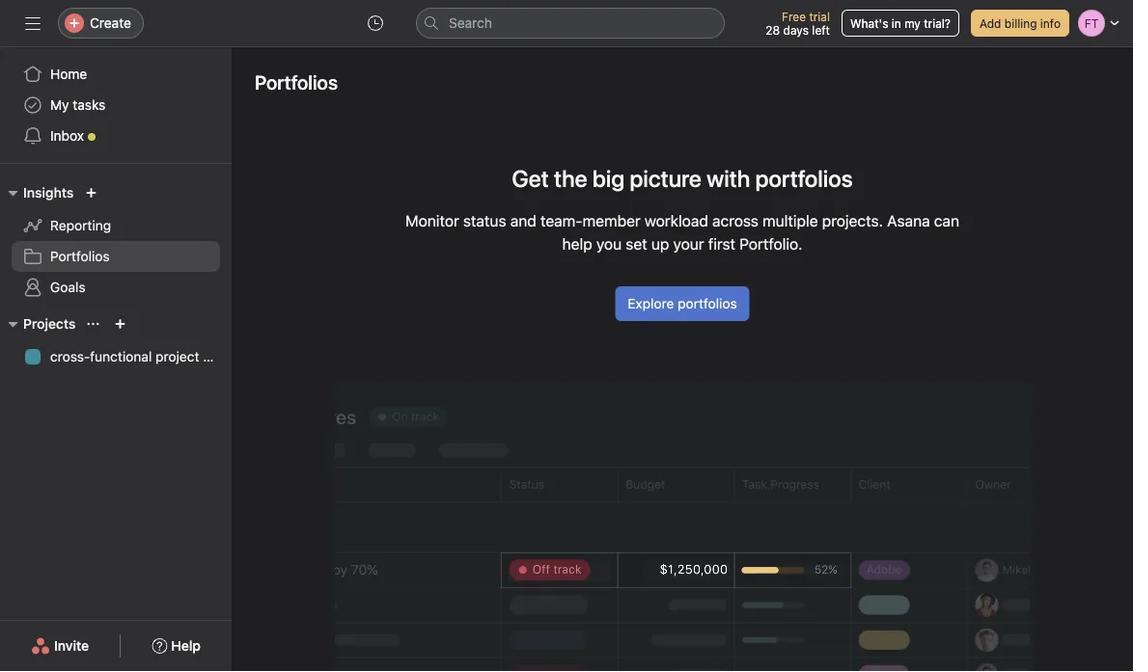 Task type: locate. For each thing, give the bounding box(es) containing it.
portfolios inside insights element
[[50, 249, 110, 264]]

free trial 28 days left
[[766, 10, 830, 37]]

insights element
[[0, 176, 232, 307]]

asana
[[887, 212, 930, 230]]

create button
[[58, 8, 144, 39]]

trial?
[[924, 16, 951, 30]]

status
[[463, 212, 506, 230]]

home link
[[12, 59, 220, 90]]

your
[[673, 235, 704, 253]]

up
[[651, 235, 669, 253]]

global element
[[0, 47, 232, 163]]

what's
[[850, 16, 889, 30]]

and
[[510, 212, 537, 230]]

project
[[156, 349, 199, 365]]

you
[[596, 235, 622, 253]]

projects element
[[0, 307, 232, 376]]

explore portfolios
[[628, 296, 737, 312]]

1 vertical spatial portfolios
[[50, 249, 110, 264]]

cross-
[[50, 349, 90, 365]]

cross-functional project plan link
[[12, 342, 229, 373]]

projects
[[23, 316, 76, 332]]

help
[[171, 639, 201, 654]]

my
[[50, 97, 69, 113]]

in
[[892, 16, 901, 30]]

portfolios
[[255, 70, 338, 93], [50, 249, 110, 264]]

projects button
[[0, 313, 76, 336]]

the
[[554, 165, 588, 192]]

plan
[[203, 349, 229, 365]]

my tasks
[[50, 97, 106, 113]]

0 horizontal spatial portfolios
[[50, 249, 110, 264]]

search button
[[416, 8, 725, 39]]

portfolio.
[[740, 235, 803, 253]]

0 vertical spatial portfolios
[[255, 70, 338, 93]]

insights button
[[0, 181, 74, 205]]

cross-functional project plan
[[50, 349, 229, 365]]

help
[[562, 235, 592, 253]]

member
[[583, 212, 641, 230]]

billing
[[1005, 16, 1037, 30]]

my
[[905, 16, 921, 30]]

invite button
[[18, 629, 102, 664]]

first
[[708, 235, 736, 253]]

reporting
[[50, 218, 111, 234]]

can
[[934, 212, 960, 230]]

portfolios
[[678, 296, 737, 312]]

1 horizontal spatial portfolios
[[255, 70, 338, 93]]

what's in my trial?
[[850, 16, 951, 30]]

search list box
[[416, 8, 725, 39]]

inbox link
[[12, 121, 220, 152]]



Task type: vqa. For each thing, say whether or not it's contained in the screenshot.
Add to starred icon
no



Task type: describe. For each thing, give the bounding box(es) containing it.
what's in my trial? button
[[842, 10, 959, 37]]

left
[[812, 23, 830, 37]]

history image
[[368, 15, 383, 31]]

with portfolios
[[707, 165, 853, 192]]

get
[[512, 165, 549, 192]]

search
[[449, 15, 492, 31]]

goals link
[[12, 272, 220, 303]]

big
[[593, 165, 625, 192]]

free
[[782, 10, 806, 23]]

show options, current sort, top image
[[87, 319, 99, 330]]

functional
[[90, 349, 152, 365]]

inbox
[[50, 128, 84, 144]]

add billing info
[[980, 16, 1061, 30]]

workload
[[645, 212, 708, 230]]

explore portfolios button
[[615, 287, 750, 321]]

new image
[[85, 187, 97, 199]]

portfolios link
[[12, 241, 220, 272]]

trial
[[809, 10, 830, 23]]

28
[[766, 23, 780, 37]]

projects.
[[822, 212, 883, 230]]

get the big picture with portfolios
[[512, 165, 853, 192]]

add
[[980, 16, 1001, 30]]

team-
[[541, 212, 583, 230]]

my tasks link
[[12, 90, 220, 121]]

across
[[712, 212, 759, 230]]

picture
[[630, 165, 702, 192]]

info
[[1040, 16, 1061, 30]]

monitor
[[405, 212, 459, 230]]

set
[[626, 235, 647, 253]]

goals
[[50, 279, 85, 295]]

explore
[[628, 296, 674, 312]]

days
[[783, 23, 809, 37]]

multiple
[[763, 212, 818, 230]]

home
[[50, 66, 87, 82]]

invite
[[54, 639, 89, 654]]

add billing info button
[[971, 10, 1070, 37]]

insights
[[23, 185, 74, 201]]

new project or portfolio image
[[114, 319, 126, 330]]

tasks
[[73, 97, 106, 113]]

reporting link
[[12, 210, 220, 241]]

monitor status and team-member workload across multiple projects. asana can help you set up your first portfolio.
[[405, 212, 960, 253]]

hide sidebar image
[[25, 15, 41, 31]]

help button
[[139, 629, 213, 664]]

create
[[90, 15, 131, 31]]



